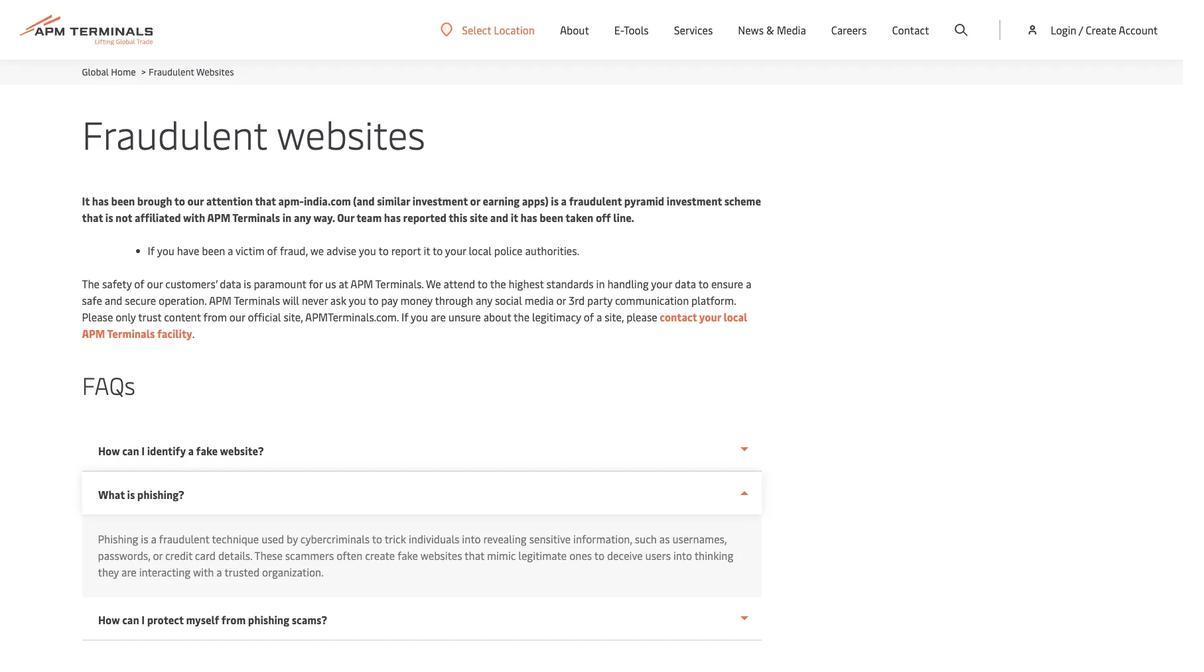Task type: vqa. For each thing, say whether or not it's contained in the screenshot.
Personalised at the right bottom
no



Task type: locate. For each thing, give the bounding box(es) containing it.
0 horizontal spatial in
[[282, 210, 291, 225]]

1 vertical spatial fraudulent
[[82, 107, 267, 160]]

0 vertical spatial how
[[98, 444, 120, 458]]

our left attention at the left
[[187, 194, 204, 208]]

0 vertical spatial into
[[462, 532, 481, 547]]

investment
[[412, 194, 468, 208], [667, 194, 722, 208]]

and down earning
[[490, 210, 508, 225]]

how down they
[[98, 613, 120, 628]]

0 horizontal spatial investment
[[412, 194, 468, 208]]

0 horizontal spatial local
[[469, 244, 492, 258]]

0 horizontal spatial site,
[[284, 310, 303, 324]]

fake
[[196, 444, 217, 458], [397, 549, 418, 563]]

2 vertical spatial our
[[229, 310, 245, 324]]

/
[[1079, 23, 1083, 37]]

with up have
[[183, 210, 205, 225]]

2 vertical spatial your
[[699, 310, 721, 324]]

media
[[777, 23, 806, 37]]

been up not on the top left of page
[[111, 194, 135, 208]]

fraudulent down global home > fraudulent websites
[[82, 107, 267, 160]]

0 vertical spatial your
[[445, 244, 466, 258]]

data up platform.
[[675, 277, 696, 291]]

can inside dropdown button
[[122, 444, 139, 458]]

is up passwords,
[[141, 532, 148, 547]]

phishing?
[[137, 488, 184, 502]]

2 site, from the left
[[605, 310, 624, 324]]

sensitive
[[529, 532, 571, 547]]

what is phishing? button
[[82, 472, 761, 515]]

ask
[[330, 293, 346, 308]]

any up about
[[476, 293, 492, 308]]

0 vertical spatial fraudulent
[[149, 66, 194, 78]]

are inside the safety of our customers' data is paramount for us at apm terminals. we attend to the highest standards in handling your data to ensure a safe and secure operation. apm terminals will never ask you to pay money through any social media or 3rd party communication platform. please only trust content from our official site, apmterminals.com. if you are unsure about the legitimacy of a site, please
[[431, 310, 446, 324]]

0 vertical spatial and
[[490, 210, 508, 225]]

1 horizontal spatial has
[[384, 210, 401, 225]]

can left identify
[[122, 444, 139, 458]]

our left official
[[229, 310, 245, 324]]

it right report
[[424, 244, 430, 258]]

from inside the safety of our customers' data is paramount for us at apm terminals. we attend to the highest standards in handling your data to ensure a safe and secure operation. apm terminals will never ask you to pay money through any social media or 3rd party communication platform. please only trust content from our official site, apmterminals.com. if you are unsure about the legitimacy of a site, please
[[203, 310, 227, 324]]

of
[[134, 277, 144, 291], [584, 310, 594, 324]]

site
[[470, 210, 488, 225]]

contact
[[660, 310, 697, 324]]

is left paramount
[[244, 277, 251, 291]]

terminals down only
[[107, 326, 155, 341]]

news & media
[[738, 23, 806, 37]]

1 vertical spatial how
[[98, 613, 120, 628]]

i inside dropdown button
[[141, 444, 144, 458]]

0 horizontal spatial it
[[424, 244, 430, 258]]

2 how from the top
[[98, 613, 120, 628]]

about button
[[560, 0, 589, 60]]

0 vertical spatial the
[[490, 277, 506, 291]]

1 i from the top
[[141, 444, 144, 458]]

0 vertical spatial any
[[294, 210, 311, 225]]

any down apm-
[[294, 210, 311, 225]]

you
[[157, 244, 174, 258], [359, 244, 376, 258], [349, 293, 366, 308], [411, 310, 428, 324]]

of fraud,
[[267, 244, 308, 258]]

1 vertical spatial in
[[596, 277, 605, 291]]

trusted
[[224, 565, 259, 580]]

a inside how can i identify a fake website? dropdown button
[[188, 444, 193, 458]]

a right ensure
[[746, 277, 751, 291]]

apm inside contact your local apm terminals facility
[[82, 326, 105, 341]]

login / create account
[[1051, 23, 1158, 37]]

contact your local apm terminals facility
[[82, 310, 747, 341]]

a
[[561, 194, 567, 208], [746, 277, 751, 291], [596, 310, 602, 324], [188, 444, 193, 458], [151, 532, 156, 547], [216, 565, 222, 580]]

2 vertical spatial or
[[153, 549, 163, 563]]

0 horizontal spatial any
[[294, 210, 311, 225]]

1 horizontal spatial been
[[540, 210, 563, 225]]

0 vertical spatial from
[[203, 310, 227, 324]]

1 how from the top
[[98, 444, 120, 458]]

1 horizontal spatial it
[[511, 210, 518, 225]]

1 horizontal spatial data
[[675, 277, 696, 291]]

how inside 'dropdown button'
[[98, 613, 120, 628]]

0 horizontal spatial that
[[82, 210, 103, 225]]

how for how can i protect myself from phishing scams?
[[98, 613, 120, 628]]

1 horizontal spatial any
[[476, 293, 492, 308]]

a right identify
[[188, 444, 193, 458]]

in inside it has been brough to our attention that apm-india.com (and similar investment or earning apps) is a fraudulent pyramid investment scheme that is not affiliated with apm terminals in any way. our team has reported this site and it has been taken off line.
[[282, 210, 291, 225]]

to right report
[[433, 244, 443, 258]]

0 vertical spatial local
[[469, 244, 492, 258]]

terminals up official
[[234, 293, 280, 308]]

from right content
[[203, 310, 227, 324]]

select location button
[[441, 22, 535, 37]]

0 horizontal spatial data
[[220, 277, 241, 291]]

or inside it has been brough to our attention that apm-india.com (and similar investment or earning apps) is a fraudulent pyramid investment scheme that is not affiliated with apm terminals in any way. our team has reported this site and it has been taken off line.
[[470, 194, 480, 208]]

into left revealing
[[462, 532, 481, 547]]

is inside what is phishing? dropdown button
[[127, 488, 135, 502]]

1 can from the top
[[122, 444, 139, 458]]

i left protect
[[141, 613, 144, 628]]

and inside the safety of our customers' data is paramount for us at apm terminals. we attend to the highest standards in handling your data to ensure a safe and secure operation. apm terminals will never ask you to pay money through any social media or 3rd party communication platform. please only trust content from our official site, apmterminals.com. if you are unsure about the legitimacy of a site, please
[[105, 293, 122, 308]]

site, down party
[[605, 310, 624, 324]]

0 vertical spatial that
[[255, 194, 276, 208]]

2 can from the top
[[122, 613, 139, 628]]

and down safety in the top of the page
[[105, 293, 122, 308]]

has down apps) at the top left of page
[[520, 210, 537, 225]]

your up communication
[[651, 277, 672, 291]]

1 horizontal spatial or
[[470, 194, 480, 208]]

1 vertical spatial and
[[105, 293, 122, 308]]

our inside it has been brough to our attention that apm-india.com (and similar investment or earning apps) is a fraudulent pyramid investment scheme that is not affiliated with apm terminals in any way. our team has reported this site and it has been taken off line.
[[187, 194, 204, 208]]

1 vertical spatial fraudulent
[[159, 532, 209, 547]]

2 horizontal spatial or
[[556, 293, 566, 308]]

earning
[[483, 194, 520, 208]]

been down apps) at the top left of page
[[540, 210, 563, 225]]

in inside the safety of our customers' data is paramount for us at apm terminals. we attend to the highest standards in handling your data to ensure a safe and secure operation. apm terminals will never ask you to pay money through any social media or 3rd party communication platform. please only trust content from our official site, apmterminals.com. if you are unsure about the legitimacy of a site, please
[[596, 277, 605, 291]]

that down it
[[82, 210, 103, 225]]

we
[[310, 244, 324, 258]]

0 vertical spatial if
[[148, 244, 155, 258]]

is right what
[[127, 488, 135, 502]]

how
[[98, 444, 120, 458], [98, 613, 120, 628]]

your inside contact your local apm terminals facility
[[699, 310, 721, 324]]

police
[[494, 244, 522, 258]]

0 vertical spatial websites
[[277, 107, 425, 160]]

a up taken
[[561, 194, 567, 208]]

from right myself
[[221, 613, 245, 628]]

our up secure
[[147, 277, 163, 291]]

2 horizontal spatial our
[[229, 310, 245, 324]]

has down similar
[[384, 210, 401, 225]]

information,
[[573, 532, 632, 547]]

2 vertical spatial terminals
[[107, 326, 155, 341]]

1 horizontal spatial are
[[431, 310, 446, 324]]

to
[[174, 194, 185, 208], [379, 244, 389, 258], [433, 244, 443, 258], [478, 277, 488, 291], [698, 277, 709, 291], [368, 293, 379, 308], [372, 532, 382, 547], [594, 549, 604, 563]]

into
[[462, 532, 481, 547], [673, 549, 692, 563]]

local down platform.
[[723, 310, 747, 324]]

revealing
[[483, 532, 527, 547]]

1 horizontal spatial local
[[723, 310, 747, 324]]

0 vertical spatial it
[[511, 210, 518, 225]]

0 vertical spatial with
[[183, 210, 205, 225]]

we
[[426, 277, 441, 291]]

a inside it has been brough to our attention that apm-india.com (and similar investment or earning apps) is a fraudulent pyramid investment scheme that is not affiliated with apm terminals in any way. our team has reported this site and it has been taken off line.
[[561, 194, 567, 208]]

0 horizontal spatial our
[[147, 277, 163, 291]]

into down usernames,
[[673, 549, 692, 563]]

1 vertical spatial if
[[401, 310, 408, 324]]

apm down attention at the left
[[207, 210, 230, 225]]

if
[[148, 244, 155, 258], [401, 310, 408, 324]]

it down earning
[[511, 210, 518, 225]]

platform.
[[691, 293, 736, 308]]

your
[[445, 244, 466, 258], [651, 277, 672, 291], [699, 310, 721, 324]]

site,
[[284, 310, 303, 324], [605, 310, 624, 324]]

fraudulent up credit
[[159, 532, 209, 547]]

site, down will
[[284, 310, 303, 324]]

or
[[470, 194, 480, 208], [556, 293, 566, 308], [153, 549, 163, 563]]

that
[[255, 194, 276, 208], [82, 210, 103, 225], [464, 549, 484, 563]]

if you have been a victim of fraud, we advise you to report it to your local police authorities.
[[148, 244, 579, 258]]

about
[[483, 310, 511, 324]]

1 horizontal spatial into
[[673, 549, 692, 563]]

1 vertical spatial fake
[[397, 549, 418, 563]]

the up social
[[490, 277, 506, 291]]

0 vertical spatial can
[[122, 444, 139, 458]]

your down platform.
[[699, 310, 721, 324]]

fake down trick on the bottom
[[397, 549, 418, 563]]

1 vertical spatial i
[[141, 613, 144, 628]]

in up party
[[596, 277, 605, 291]]

if down money
[[401, 310, 408, 324]]

to right brough
[[174, 194, 185, 208]]

0 horizontal spatial has
[[92, 194, 109, 208]]

0 horizontal spatial fake
[[196, 444, 217, 458]]

1 horizontal spatial if
[[401, 310, 408, 324]]

1 vertical spatial any
[[476, 293, 492, 308]]

has right it
[[92, 194, 109, 208]]

apm down customers'
[[209, 293, 232, 308]]

0 vertical spatial in
[[282, 210, 291, 225]]

your down this
[[445, 244, 466, 258]]

scheme
[[724, 194, 761, 208]]

2 investment from the left
[[667, 194, 722, 208]]

terminals inside contact your local apm terminals facility
[[107, 326, 155, 341]]

1 vertical spatial with
[[193, 565, 214, 580]]

how inside dropdown button
[[98, 444, 120, 458]]

i for protect
[[141, 613, 144, 628]]

i for identify
[[141, 444, 144, 458]]

how up what
[[98, 444, 120, 458]]

your inside the safety of our customers' data is paramount for us at apm terminals. we attend to the highest standards in handling your data to ensure a safe and secure operation. apm terminals will never ask you to pay money through any social media or 3rd party communication platform. please only trust content from our official site, apmterminals.com. if you are unsure about the legitimacy of a site, please
[[651, 277, 672, 291]]

e-tools
[[614, 23, 649, 37]]

can
[[122, 444, 139, 458], [122, 613, 139, 628]]

a left trusted
[[216, 565, 222, 580]]

can inside 'dropdown button'
[[122, 613, 139, 628]]

careers button
[[831, 0, 867, 60]]

or up site
[[470, 194, 480, 208]]

news
[[738, 23, 764, 37]]

users
[[645, 549, 671, 563]]

of up secure
[[134, 277, 144, 291]]

1 vertical spatial can
[[122, 613, 139, 628]]

is
[[551, 194, 559, 208], [105, 210, 113, 225], [244, 277, 251, 291], [127, 488, 135, 502], [141, 532, 148, 547]]

apmterminals.com.
[[305, 310, 399, 324]]

fraudulent inside phishing is a fraudulent technique used by cybercriminals to trick individuals into revealing sensitive information, such as usernames, passwords, or credit card details. these scammers often create fake websites that mimic legitimate ones to deceive users into thinking they are interacting with a trusted organization.
[[159, 532, 209, 547]]

the down social
[[514, 310, 530, 324]]

0 vertical spatial or
[[470, 194, 480, 208]]

it inside it has been brough to our attention that apm-india.com (and similar investment or earning apps) is a fraudulent pyramid investment scheme that is not affiliated with apm terminals in any way. our team has reported this site and it has been taken off line.
[[511, 210, 518, 225]]

2 horizontal spatial has
[[520, 210, 537, 225]]

0 vertical spatial our
[[187, 194, 204, 208]]

0 horizontal spatial if
[[148, 244, 155, 258]]

investment left scheme
[[667, 194, 722, 208]]

1 vertical spatial local
[[723, 310, 747, 324]]

1 horizontal spatial our
[[187, 194, 204, 208]]

0 vertical spatial terminals
[[232, 210, 280, 225]]

us
[[325, 277, 336, 291]]

1 vertical spatial websites
[[420, 549, 462, 563]]

have
[[177, 244, 199, 258]]

1 horizontal spatial fake
[[397, 549, 418, 563]]

apm
[[207, 210, 230, 225], [351, 277, 373, 291], [209, 293, 232, 308], [82, 326, 105, 341]]

1 vertical spatial that
[[82, 210, 103, 225]]

1 horizontal spatial investment
[[667, 194, 722, 208]]

are inside phishing is a fraudulent technique used by cybercriminals to trick individuals into revealing sensitive information, such as usernames, passwords, or credit card details. these scammers often create fake websites that mimic legitimate ones to deceive users into thinking they are interacting with a trusted organization.
[[121, 565, 137, 580]]

such
[[635, 532, 657, 547]]

0 horizontal spatial your
[[445, 244, 466, 258]]

organization.
[[262, 565, 324, 580]]

to down information,
[[594, 549, 604, 563]]

identify
[[147, 444, 185, 458]]

1 horizontal spatial site,
[[605, 310, 624, 324]]

0 vertical spatial of
[[134, 277, 144, 291]]

can left protect
[[122, 613, 139, 628]]

facility
[[157, 326, 192, 341]]

will
[[282, 293, 299, 308]]

create
[[1086, 23, 1116, 37]]

i left identify
[[141, 444, 144, 458]]

1 vertical spatial or
[[556, 293, 566, 308]]

the
[[490, 277, 506, 291], [514, 310, 530, 324]]

0 horizontal spatial are
[[121, 565, 137, 580]]

1 vertical spatial the
[[514, 310, 530, 324]]

0 horizontal spatial or
[[153, 549, 163, 563]]

are
[[431, 310, 446, 324], [121, 565, 137, 580]]

0 horizontal spatial of
[[134, 277, 144, 291]]

2 i from the top
[[141, 613, 144, 628]]

0 vertical spatial fraudulent
[[569, 194, 622, 208]]

tools
[[624, 23, 649, 37]]

fraudulent up off
[[569, 194, 622, 208]]

1 vertical spatial of
[[584, 310, 594, 324]]

is right apps) at the top left of page
[[551, 194, 559, 208]]

2 vertical spatial that
[[464, 549, 484, 563]]

1 horizontal spatial that
[[255, 194, 276, 208]]

in down apm-
[[282, 210, 291, 225]]

local left police
[[469, 244, 492, 258]]

how for how can i identify a fake website?
[[98, 444, 120, 458]]

2 horizontal spatial that
[[464, 549, 484, 563]]

with inside it has been brough to our attention that apm-india.com (and similar investment or earning apps) is a fraudulent pyramid investment scheme that is not affiliated with apm terminals in any way. our team has reported this site and it has been taken off line.
[[183, 210, 205, 225]]

0 horizontal spatial and
[[105, 293, 122, 308]]

1 horizontal spatial your
[[651, 277, 672, 291]]

paramount
[[254, 277, 306, 291]]

way. our
[[313, 210, 354, 225]]

in
[[282, 210, 291, 225], [596, 277, 605, 291]]

you up apmterminals.com. on the left of the page
[[349, 293, 366, 308]]

if down affiliated
[[148, 244, 155, 258]]

are down passwords,
[[121, 565, 137, 580]]

0 horizontal spatial fraudulent
[[159, 532, 209, 547]]

fraudulent
[[569, 194, 622, 208], [159, 532, 209, 547]]

with down the card
[[193, 565, 214, 580]]

1 vertical spatial from
[[221, 613, 245, 628]]

1 horizontal spatial of
[[584, 310, 594, 324]]

investment up reported
[[412, 194, 468, 208]]

fake left website?
[[196, 444, 217, 458]]

or up interacting
[[153, 549, 163, 563]]

1 vertical spatial terminals
[[234, 293, 280, 308]]

i inside 'dropdown button'
[[141, 613, 144, 628]]

apm down please
[[82, 326, 105, 341]]

location
[[494, 22, 535, 37]]

0 horizontal spatial the
[[490, 277, 506, 291]]

authorities.
[[525, 244, 579, 258]]

of down party
[[584, 310, 594, 324]]

1 data from the left
[[220, 277, 241, 291]]

1 horizontal spatial in
[[596, 277, 605, 291]]

2 horizontal spatial your
[[699, 310, 721, 324]]

0 vertical spatial i
[[141, 444, 144, 458]]

1 horizontal spatial fraudulent
[[569, 194, 622, 208]]

are down through
[[431, 310, 446, 324]]

is inside the safety of our customers' data is paramount for us at apm terminals. we attend to the highest standards in handling your data to ensure a safe and secure operation. apm terminals will never ask you to pay money through any social media or 3rd party communication platform. please only trust content from our official site, apmterminals.com. if you are unsure about the legitimacy of a site, please
[[244, 277, 251, 291]]

>
[[141, 66, 146, 78]]

customers'
[[165, 277, 217, 291]]

0 vertical spatial are
[[431, 310, 446, 324]]

that left apm-
[[255, 194, 276, 208]]

0 vertical spatial fake
[[196, 444, 217, 458]]

with inside phishing is a fraudulent technique used by cybercriminals to trick individuals into revealing sensitive information, such as usernames, passwords, or credit card details. these scammers often create fake websites that mimic legitimate ones to deceive users into thinking they are interacting with a trusted organization.
[[193, 565, 214, 580]]

e-tools button
[[614, 0, 649, 60]]

0 vertical spatial been
[[111, 194, 135, 208]]

if inside the safety of our customers' data is paramount for us at apm terminals. we attend to the highest standards in handling your data to ensure a safe and secure operation. apm terminals will never ask you to pay money through any social media or 3rd party communication platform. please only trust content from our official site, apmterminals.com. if you are unsure about the legitimacy of a site, please
[[401, 310, 408, 324]]

or left 3rd
[[556, 293, 566, 308]]

website?
[[220, 444, 264, 458]]

local inside contact your local apm terminals facility
[[723, 310, 747, 324]]

that left 'mimic'
[[464, 549, 484, 563]]

fraudulent right >
[[149, 66, 194, 78]]

data down been a on the left top
[[220, 277, 241, 291]]

terminals down attention at the left
[[232, 210, 280, 225]]

terminals
[[232, 210, 280, 225], [234, 293, 280, 308], [107, 326, 155, 341]]

apm right at
[[351, 277, 373, 291]]

1 vertical spatial your
[[651, 277, 672, 291]]

contact
[[892, 23, 929, 37]]

or inside phishing is a fraudulent technique used by cybercriminals to trick individuals into revealing sensitive information, such as usernames, passwords, or credit card details. these scammers often create fake websites that mimic legitimate ones to deceive users into thinking they are interacting with a trusted organization.
[[153, 549, 163, 563]]



Task type: describe. For each thing, give the bounding box(es) containing it.
1 vertical spatial our
[[147, 277, 163, 291]]

through
[[435, 293, 473, 308]]

money
[[400, 293, 433, 308]]

websites inside phishing is a fraudulent technique used by cybercriminals to trick individuals into revealing sensitive information, such as usernames, passwords, or credit card details. these scammers often create fake websites that mimic legitimate ones to deceive users into thinking they are interacting with a trusted organization.
[[420, 549, 462, 563]]

that inside phishing is a fraudulent technique used by cybercriminals to trick individuals into revealing sensitive information, such as usernames, passwords, or credit card details. these scammers often create fake websites that mimic legitimate ones to deceive users into thinking they are interacting with a trusted organization.
[[464, 549, 484, 563]]

any inside the safety of our customers' data is paramount for us at apm terminals. we attend to the highest standards in handling your data to ensure a safe and secure operation. apm terminals will never ask you to pay money through any social media or 3rd party communication platform. please only trust content from our official site, apmterminals.com. if you are unsure about the legitimacy of a site, please
[[476, 293, 492, 308]]

what is phishing?
[[98, 488, 184, 502]]

contact button
[[892, 0, 929, 60]]

2 data from the left
[[675, 277, 696, 291]]

please
[[82, 310, 113, 324]]

how can i identify a fake website?
[[98, 444, 264, 458]]

3rd
[[569, 293, 585, 308]]

login / create account link
[[1026, 0, 1158, 60]]

to up platform.
[[698, 277, 709, 291]]

advise
[[326, 244, 356, 258]]

official
[[248, 310, 281, 324]]

how can i protect myself from phishing scams?
[[98, 613, 327, 628]]

and inside it has been brough to our attention that apm-india.com (and similar investment or earning apps) is a fraudulent pyramid investment scheme that is not affiliated with apm terminals in any way. our team has reported this site and it has been taken off line.
[[490, 210, 508, 225]]

social
[[495, 293, 522, 308]]

can for protect
[[122, 613, 139, 628]]

these
[[254, 549, 283, 563]]

any inside it has been brough to our attention that apm-india.com (and similar investment or earning apps) is a fraudulent pyramid investment scheme that is not affiliated with apm terminals in any way. our team has reported this site and it has been taken off line.
[[294, 210, 311, 225]]

standards
[[546, 277, 594, 291]]

apm-
[[278, 194, 304, 208]]

terminals inside it has been brough to our attention that apm-india.com (and similar investment or earning apps) is a fraudulent pyramid investment scheme that is not affiliated with apm terminals in any way. our team has reported this site and it has been taken off line.
[[232, 210, 280, 225]]

they
[[98, 565, 119, 580]]

apps)
[[522, 194, 549, 208]]

terminals.
[[375, 277, 424, 291]]

to left report
[[379, 244, 389, 258]]

never
[[302, 293, 328, 308]]

1 investment from the left
[[412, 194, 468, 208]]

what is phishing? element
[[82, 515, 761, 598]]

home
[[111, 66, 136, 78]]

not
[[115, 210, 132, 225]]

only
[[116, 310, 136, 324]]

please
[[626, 310, 657, 324]]

1 vertical spatial into
[[673, 549, 692, 563]]

is left not on the top left of page
[[105, 210, 113, 225]]

is inside phishing is a fraudulent technique used by cybercriminals to trick individuals into revealing sensitive information, such as usernames, passwords, or credit card details. these scammers often create fake websites that mimic legitimate ones to deceive users into thinking they are interacting with a trusted organization.
[[141, 532, 148, 547]]

line.
[[613, 210, 634, 225]]

technique
[[212, 532, 259, 547]]

ensure
[[711, 277, 743, 291]]

1 horizontal spatial the
[[514, 310, 530, 324]]

you left have
[[157, 244, 174, 258]]

services button
[[674, 0, 713, 60]]

login
[[1051, 23, 1076, 37]]

global home link
[[82, 66, 136, 78]]

as
[[659, 532, 670, 547]]

attention
[[206, 194, 253, 208]]

interacting
[[139, 565, 191, 580]]

operation.
[[159, 293, 207, 308]]

phishing is a fraudulent technique used by cybercriminals to trick individuals into revealing sensitive information, such as usernames, passwords, or credit card details. these scammers often create fake websites that mimic legitimate ones to deceive users into thinking they are interacting with a trusted organization.
[[98, 532, 733, 580]]

to left pay
[[368, 293, 379, 308]]

trick
[[385, 532, 406, 547]]

terminals inside the safety of our customers' data is paramount for us at apm terminals. we attend to the highest standards in handling your data to ensure a safe and secure operation. apm terminals will never ask you to pay money through any social media or 3rd party communication platform. please only trust content from our official site, apmterminals.com. if you are unsure about the legitimacy of a site, please
[[234, 293, 280, 308]]

card
[[195, 549, 216, 563]]

or inside the safety of our customers' data is paramount for us at apm terminals. we attend to the highest standards in handling your data to ensure a safe and secure operation. apm terminals will never ask you to pay money through any social media or 3rd party communication platform. please only trust content from our official site, apmterminals.com. if you are unsure about the legitimacy of a site, please
[[556, 293, 566, 308]]

off
[[596, 210, 611, 225]]

apm inside it has been brough to our attention that apm-india.com (and similar investment or earning apps) is a fraudulent pyramid investment scheme that is not affiliated with apm terminals in any way. our team has reported this site and it has been taken off line.
[[207, 210, 230, 225]]

global home > fraudulent websites
[[82, 66, 234, 78]]

it has been brough to our attention that apm-india.com (and similar investment or earning apps) is a fraudulent pyramid investment scheme that is not affiliated with apm terminals in any way. our team has reported this site and it has been taken off line.
[[82, 194, 761, 225]]

for
[[309, 277, 323, 291]]

from inside 'dropdown button'
[[221, 613, 245, 628]]

scams?
[[291, 613, 327, 628]]

protect
[[147, 613, 183, 628]]

1 vertical spatial been
[[540, 210, 563, 225]]

fake inside phishing is a fraudulent technique used by cybercriminals to trick individuals into revealing sensitive information, such as usernames, passwords, or credit card details. these scammers often create fake websites that mimic legitimate ones to deceive users into thinking they are interacting with a trusted organization.
[[397, 549, 418, 563]]

fake inside dropdown button
[[196, 444, 217, 458]]

attend
[[444, 277, 475, 291]]

can for identify
[[122, 444, 139, 458]]

report
[[391, 244, 421, 258]]

deceive
[[607, 549, 643, 563]]

myself
[[186, 613, 219, 628]]

0 horizontal spatial been
[[111, 194, 135, 208]]

reported
[[403, 210, 447, 225]]

passwords,
[[98, 549, 150, 563]]

brough
[[137, 194, 172, 208]]

taken
[[565, 210, 593, 225]]

handling
[[607, 277, 649, 291]]

party
[[587, 293, 612, 308]]

the
[[82, 277, 100, 291]]

pay
[[381, 293, 398, 308]]

a up interacting
[[151, 532, 156, 547]]

highest
[[509, 277, 544, 291]]

credit
[[165, 549, 192, 563]]

&
[[766, 23, 774, 37]]

services
[[674, 23, 713, 37]]

been a
[[202, 244, 233, 258]]

unsure
[[448, 310, 481, 324]]

you right advise
[[359, 244, 376, 258]]

a down party
[[596, 310, 602, 324]]

fraudulent inside it has been brough to our attention that apm-india.com (and similar investment or earning apps) is a fraudulent pyramid investment scheme that is not affiliated with apm terminals in any way. our team has reported this site and it has been taken off line.
[[569, 194, 622, 208]]

1 vertical spatial it
[[424, 244, 430, 258]]

phishing
[[248, 613, 289, 628]]

trust
[[138, 310, 161, 324]]

used
[[262, 532, 284, 547]]

secure
[[125, 293, 156, 308]]

mimic
[[487, 549, 516, 563]]

safe
[[82, 293, 102, 308]]

communication
[[615, 293, 689, 308]]

select
[[462, 22, 491, 37]]

you down money
[[411, 310, 428, 324]]

what
[[98, 488, 124, 502]]

often
[[337, 549, 362, 563]]

1 site, from the left
[[284, 310, 303, 324]]

india.com (and
[[304, 194, 375, 208]]

to up create
[[372, 532, 382, 547]]

global
[[82, 66, 109, 78]]

ones
[[569, 549, 592, 563]]

fraudulent websites
[[82, 107, 425, 160]]

0 horizontal spatial into
[[462, 532, 481, 547]]

to inside it has been brough to our attention that apm-india.com (and similar investment or earning apps) is a fraudulent pyramid investment scheme that is not affiliated with apm terminals in any way. our team has reported this site and it has been taken off line.
[[174, 194, 185, 208]]

to right attend
[[478, 277, 488, 291]]

phishing
[[98, 532, 138, 547]]

legitimate
[[518, 549, 567, 563]]

similar
[[377, 194, 410, 208]]

contact your local apm terminals facility link
[[82, 310, 747, 341]]



